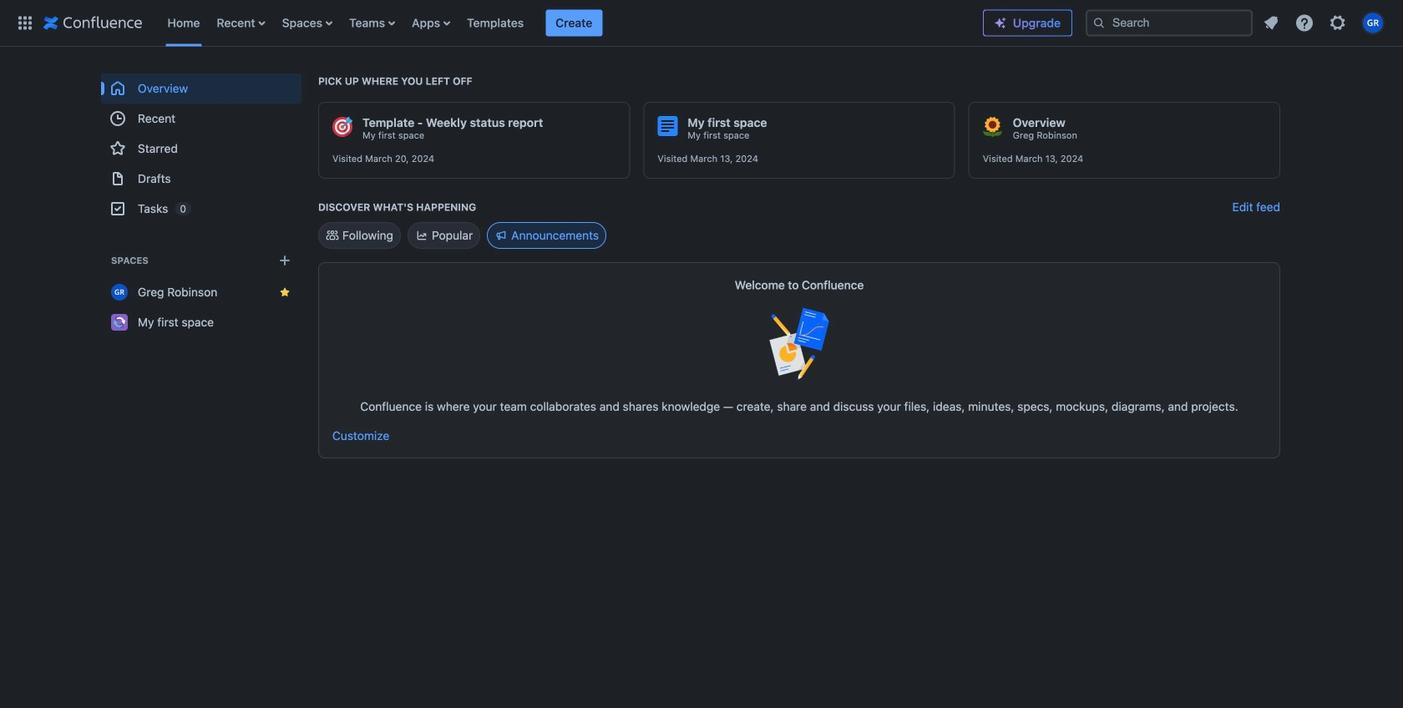 Task type: vqa. For each thing, say whether or not it's contained in the screenshot.
the Create
no



Task type: describe. For each thing, give the bounding box(es) containing it.
search image
[[1093, 16, 1106, 30]]

appswitcher icon image
[[15, 13, 35, 33]]

notification icon image
[[1262, 13, 1282, 33]]

unstar this space image
[[278, 286, 292, 299]]

Search field
[[1086, 10, 1253, 36]]

premium image
[[994, 16, 1008, 30]]

:sunflower: image
[[983, 117, 1003, 137]]

list item inside list
[[546, 10, 603, 36]]

create a space image
[[275, 251, 295, 271]]



Task type: locate. For each thing, give the bounding box(es) containing it.
confluence image
[[43, 13, 142, 33], [43, 13, 142, 33]]

settings icon image
[[1329, 13, 1349, 33]]

None search field
[[1086, 10, 1253, 36]]

list
[[159, 0, 983, 46], [1257, 8, 1394, 38]]

list for premium icon
[[1257, 8, 1394, 38]]

:dart: image
[[333, 117, 353, 137]]

group
[[101, 74, 302, 224]]

global element
[[10, 0, 983, 46]]

list item
[[546, 10, 603, 36]]

help icon image
[[1295, 13, 1315, 33]]

:sunflower: image
[[983, 117, 1003, 137]]

1 horizontal spatial list
[[1257, 8, 1394, 38]]

list for appswitcher icon
[[159, 0, 983, 46]]

:dart: image
[[333, 117, 353, 137]]

0 horizontal spatial list
[[159, 0, 983, 46]]

banner
[[0, 0, 1404, 47]]



